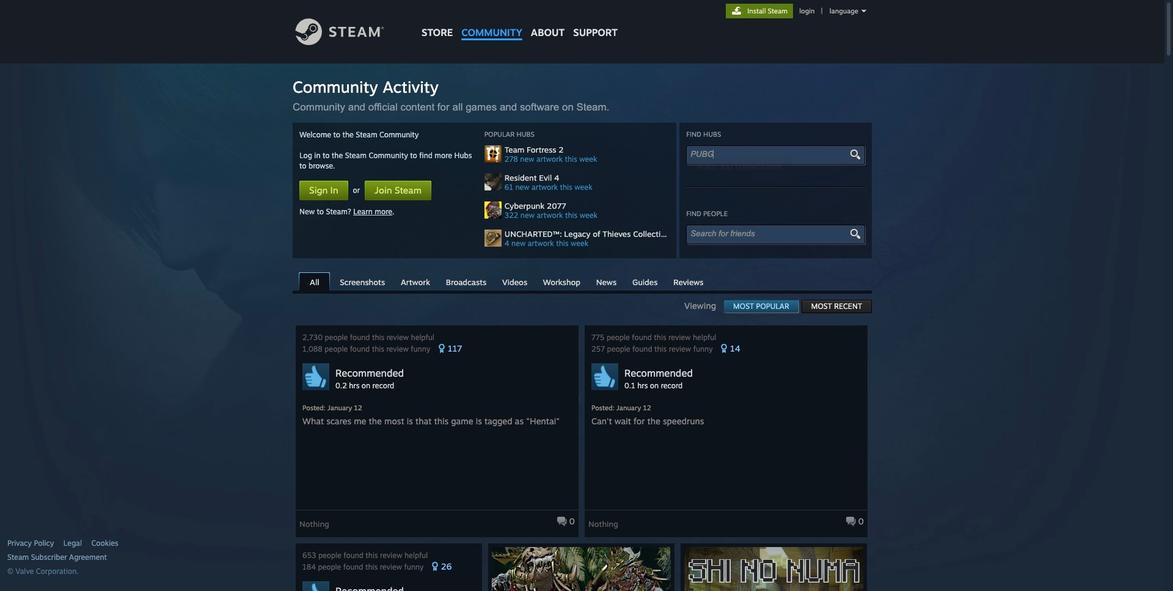 Task type: describe. For each thing, give the bounding box(es) containing it.
account menu navigation
[[726, 4, 870, 18]]

global menu navigation
[[418, 0, 622, 44]]



Task type: locate. For each thing, give the bounding box(es) containing it.
link to the steam homepage image
[[295, 18, 403, 45]]

None text field
[[691, 150, 851, 159]]

None text field
[[691, 229, 851, 238]]

None image field
[[849, 149, 863, 160], [849, 229, 863, 240], [849, 149, 863, 160], [849, 229, 863, 240]]



Task type: vqa. For each thing, say whether or not it's contained in the screenshot.
Account Menu NAVIGATION
yes



